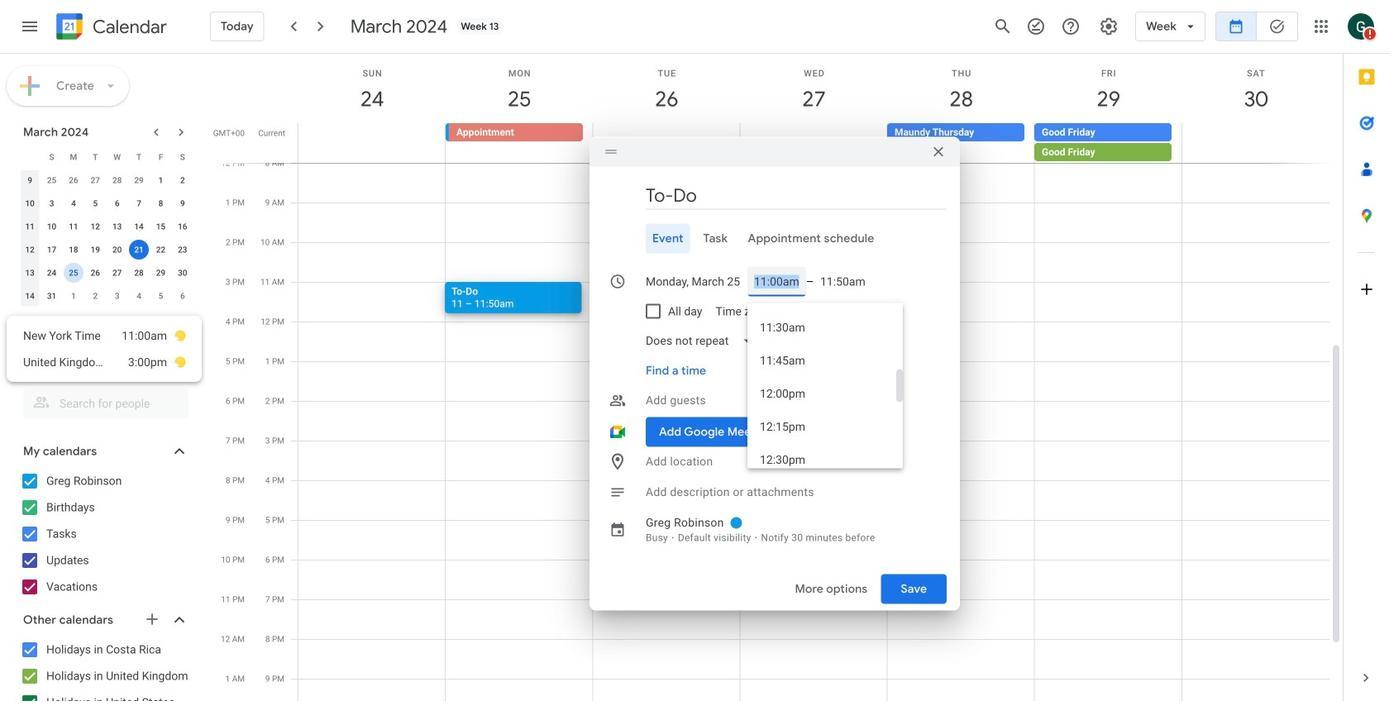 Task type: describe. For each thing, give the bounding box(es) containing it.
april 6 element
[[173, 286, 193, 306]]

april 3 element
[[107, 286, 127, 306]]

1 element
[[151, 170, 171, 190]]

1 list item from the top
[[23, 323, 187, 349]]

8 element
[[151, 194, 171, 213]]

row up 20 element
[[19, 215, 194, 238]]

april 1 element
[[64, 286, 83, 306]]

row group inside march 2024 grid
[[19, 169, 194, 308]]

21, today element
[[129, 240, 149, 260]]

Start date text field
[[646, 267, 741, 297]]

16 element
[[173, 217, 193, 237]]

3 element
[[42, 194, 62, 213]]

3 option from the top
[[748, 344, 897, 378]]

row up 12 element
[[19, 192, 194, 215]]

april 5 element
[[151, 286, 171, 306]]

february 25 element
[[42, 170, 62, 190]]

row up add title text box
[[291, 123, 1343, 163]]

Search for people text field
[[33, 389, 179, 419]]

to element
[[806, 275, 814, 288]]

2 element
[[173, 170, 193, 190]]

5 element
[[85, 194, 105, 213]]

main drawer image
[[20, 17, 40, 36]]

7 element
[[129, 194, 149, 213]]

11 element
[[64, 217, 83, 237]]

12 element
[[85, 217, 105, 237]]

15 element
[[151, 217, 171, 237]]

25 element
[[64, 263, 83, 283]]

february 26 element
[[64, 170, 83, 190]]

14 element
[[129, 217, 149, 237]]

add other calendars image
[[144, 611, 160, 628]]

start time list box
[[748, 278, 903, 477]]

17 element
[[42, 240, 62, 260]]

4 option from the top
[[748, 378, 897, 411]]

5 option from the top
[[748, 411, 897, 444]]

23 element
[[173, 240, 193, 260]]

other calendars list
[[3, 637, 205, 701]]

my calendars list
[[3, 468, 205, 600]]

28 element
[[129, 263, 149, 283]]

6 option from the top
[[748, 444, 897, 477]]

31 element
[[42, 286, 62, 306]]

2 option from the top
[[748, 311, 897, 344]]

settings menu image
[[1099, 17, 1119, 36]]

march 2024 grid
[[16, 146, 194, 308]]

29 element
[[151, 263, 171, 283]]

february 28 element
[[107, 170, 127, 190]]



Task type: vqa. For each thing, say whether or not it's contained in the screenshot.
All associated with 10
no



Task type: locate. For each thing, give the bounding box(es) containing it.
row group
[[19, 169, 194, 308]]

calendar element
[[53, 10, 167, 46]]

18 element
[[64, 240, 83, 260]]

26 element
[[85, 263, 105, 283]]

22 element
[[151, 240, 171, 260]]

february 27 element
[[85, 170, 105, 190]]

1 option from the top
[[748, 278, 897, 311]]

column header inside march 2024 grid
[[19, 146, 41, 169]]

0 horizontal spatial tab list
[[603, 224, 947, 254]]

30 element
[[173, 263, 193, 283]]

27 element
[[107, 263, 127, 283]]

19 element
[[85, 240, 105, 260]]

list
[[7, 316, 202, 382]]

Add title text field
[[646, 183, 947, 208]]

list item
[[23, 323, 187, 349], [23, 349, 187, 376]]

20 element
[[107, 240, 127, 260]]

24 element
[[42, 263, 62, 283]]

tab list
[[1344, 54, 1390, 655], [603, 224, 947, 254]]

row down 12 element
[[19, 238, 194, 261]]

grid
[[212, 54, 1343, 701]]

heading inside calendar element
[[89, 17, 167, 37]]

13 element
[[107, 217, 127, 237]]

2 list item from the top
[[23, 349, 187, 376]]

1 horizontal spatial tab list
[[1344, 54, 1390, 655]]

row up april 3 element
[[19, 261, 194, 285]]

list item down april 2 element
[[23, 323, 187, 349]]

row
[[291, 123, 1343, 163], [19, 146, 194, 169], [19, 169, 194, 192], [19, 192, 194, 215], [19, 215, 194, 238], [19, 238, 194, 261], [19, 261, 194, 285], [19, 285, 194, 308]]

column header
[[19, 146, 41, 169]]

End time text field
[[821, 267, 866, 297]]

10 element
[[42, 217, 62, 237]]

9 element
[[173, 194, 193, 213]]

4 element
[[64, 194, 83, 213]]

cell
[[299, 123, 446, 163], [593, 123, 740, 163], [740, 123, 887, 163], [1035, 123, 1182, 163], [1182, 123, 1329, 163], [128, 238, 150, 261], [63, 261, 84, 285]]

row up 6 element
[[19, 169, 194, 192]]

row up february 27 element
[[19, 146, 194, 169]]

None field
[[639, 326, 765, 356]]

april 4 element
[[129, 286, 149, 306]]

april 2 element
[[85, 286, 105, 306]]

february 29 element
[[129, 170, 149, 190]]

option
[[748, 278, 897, 311], [748, 311, 897, 344], [748, 344, 897, 378], [748, 378, 897, 411], [748, 411, 897, 444], [748, 444, 897, 477]]

list item up search for people text field
[[23, 349, 187, 376]]

6 element
[[107, 194, 127, 213]]

row down 27 "element"
[[19, 285, 194, 308]]

heading
[[89, 17, 167, 37]]

None search field
[[0, 382, 205, 419]]

Start time text field
[[754, 267, 800, 297]]



